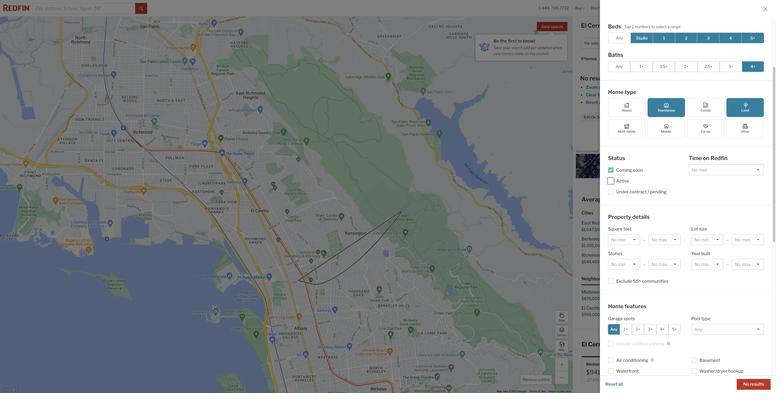 Task type: describe. For each thing, give the bounding box(es) containing it.
1 vertical spatial map
[[560, 390, 565, 393]]

option group for home type
[[608, 98, 764, 138]]

near
[[643, 196, 656, 203]]

el for el cerrito hills homes for sale $999,000
[[582, 306, 586, 311]]

7732
[[560, 6, 569, 10]]

0 vertical spatial 2+
[[684, 64, 689, 69]]

multi-
[[618, 130, 627, 134]]

first
[[508, 38, 517, 44]]

studio+ for studio+
[[624, 115, 637, 120]]

0 vertical spatial no results
[[580, 75, 609, 82]]

1.5+ radio
[[653, 61, 675, 72]]

view
[[625, 380, 635, 385]]

— for stories
[[643, 262, 646, 267]]

all
[[741, 41, 746, 46]]

save for save your search and get updated when new homes come on the market.
[[494, 46, 502, 50]]

updated
[[538, 46, 552, 50]]

$999,000
[[582, 312, 600, 317]]

#
[[648, 362, 651, 367]]

midtown homes for sale $875,000
[[582, 290, 631, 301]]

your inside "save your search and get updated when new homes come on the market."
[[503, 46, 511, 50]]

0 vertical spatial a
[[668, 24, 670, 29]]

map button
[[555, 340, 569, 353]]

1.5+
[[661, 64, 668, 69]]

el for el cerrito
[[687, 134, 691, 139]]

sale inside the berkeley homes for sale $1,095,000
[[623, 237, 631, 242]]

house
[[622, 108, 632, 112]]

type for home type
[[625, 89, 637, 95]]

4 inside 4 checkbox
[[730, 36, 732, 40]]

remove studio+ / 4+ ba image
[[721, 42, 725, 45]]

filters inside 'button'
[[746, 41, 757, 46]]

• for homes
[[600, 57, 601, 61]]

zoom out clear the map boundary reset all filters or remove one of your filters below to see more homes
[[586, 85, 728, 105]]

property
[[608, 214, 632, 220]]

trends
[[653, 341, 671, 348]]

google image
[[1, 386, 19, 393]]

sale inside kensington homes for sale $1,849,000
[[721, 237, 729, 242]]

studio
[[636, 36, 648, 40]]

1 horizontal spatial redfin
[[711, 155, 728, 162]]

pool type
[[692, 316, 711, 321]]

0 horizontal spatial no
[[580, 75, 589, 82]]

year inside median days on market 16 year-over-year
[[733, 378, 741, 382]]

remove townhouse, land image
[[682, 42, 686, 45]]

Other checkbox
[[727, 119, 764, 138]]

to inside zoom out clear the map boundary reset all filters or remove one of your filters below to see more homes
[[689, 100, 693, 105]]

remove coming soon image
[[752, 116, 755, 119]]

home for home features
[[608, 303, 624, 310]]

$644,450
[[582, 259, 600, 264]]

under
[[617, 189, 629, 194]]

pool
[[692, 316, 701, 321]]

1 vertical spatial cerrito,
[[663, 196, 685, 203]]

4+ inside button
[[712, 41, 717, 46]]

or
[[618, 100, 622, 105]]

0 vertical spatial 2+ radio
[[675, 61, 698, 72]]

median days on market 16 year-over-year
[[710, 362, 752, 382]]

search inside "save your search and get updated when new homes come on the market."
[[512, 46, 523, 50]]

cerrito, for el cerrito, ca real estate trends
[[588, 341, 610, 348]]

san
[[675, 253, 683, 258]]

homes inside richmond homes for sale $644,450
[[604, 253, 617, 258]]

el cerrito hills homes for sale $999,000
[[582, 306, 642, 317]]

Co-op checkbox
[[687, 119, 725, 138]]

search inside button
[[551, 24, 563, 29]]

codes
[[630, 276, 643, 282]]

annex
[[697, 290, 710, 295]]

below
[[676, 100, 688, 105]]

townhouse, land
[[682, 115, 711, 120]]

average home prices near el cerrito, ca
[[582, 196, 695, 203]]

3
[[708, 36, 710, 40]]

contract
[[630, 189, 647, 194]]

map for map data ©2023 google
[[497, 390, 502, 393]]

richmond for richmond homes for sale $644,450
[[582, 253, 603, 258]]

4+ radio
[[742, 61, 764, 72]]

air
[[617, 358, 622, 363]]

of for terms of use
[[538, 390, 540, 393]]

homes inside zoom out clear the map boundary reset all filters or remove one of your filters below to see more homes
[[714, 100, 728, 105]]

richmond homes for sale $644,450
[[582, 253, 633, 264]]

el down pending
[[657, 196, 662, 203]]

year
[[692, 251, 701, 256]]

townhouse, for townhouse, land
[[682, 115, 703, 120]]

other
[[741, 130, 750, 134]]

any for garage spots
[[611, 327, 618, 332]]

all inside button
[[619, 382, 623, 387]]

0 vertical spatial sale
[[651, 22, 664, 29]]

data
[[503, 390, 508, 393]]

remove 4+ baths image
[[670, 116, 673, 119]]

0 horizontal spatial 2+
[[636, 327, 640, 332]]

1+ radio
[[620, 324, 632, 335]]

/ inside button
[[710, 41, 712, 46]]

5+ radio
[[669, 324, 681, 335]]

1 checkbox
[[653, 33, 676, 43]]

sale inside el cerrito hills homes for sale $999,000
[[633, 306, 642, 311]]

to for select
[[652, 24, 655, 29]]

has view
[[617, 380, 635, 385]]

garage
[[608, 316, 623, 321]]

year- inside median days on market 16 year-over-year
[[715, 378, 724, 382]]

year inside "median sale price $941,500 -27.6% year-over-year"
[[618, 378, 626, 382]]

type for pool type
[[702, 316, 711, 321]]

for inside the berkeley homes for sale $1,095,000
[[616, 237, 622, 242]]

reset all
[[606, 382, 623, 387]]

time on redfin
[[689, 155, 728, 162]]

1 horizontal spatial coming soon
[[726, 115, 749, 120]]

4+ radio
[[657, 324, 669, 335]]

land inside button
[[675, 41, 684, 46]]

when
[[553, 46, 562, 50]]

844-
[[542, 6, 551, 10]]

washer/dryer
[[700, 369, 728, 374]]

5+ checkbox
[[742, 33, 765, 43]]

save for save search
[[542, 24, 550, 29]]

0 vertical spatial the
[[500, 38, 507, 44]]

$1,100,000
[[675, 312, 695, 317]]

richmond annex homes for sale
[[675, 290, 740, 295]]

Multi-family checkbox
[[608, 119, 646, 138]]

hookup
[[729, 369, 744, 374]]

1 vertical spatial ca
[[686, 196, 695, 203]]

details
[[633, 214, 650, 220]]

multi-family
[[618, 130, 636, 134]]

1 horizontal spatial on
[[703, 155, 710, 162]]

sale inside button
[[591, 41, 598, 46]]

recommended button
[[612, 56, 645, 61]]

reset all filters button
[[586, 100, 617, 105]]

zip codes element
[[622, 272, 643, 285]]

days
[[724, 362, 733, 367]]

for inside el cerrito hills homes for sale $999,000
[[627, 306, 633, 311]]

on inside "save your search and get updated when new homes come on the market."
[[525, 51, 529, 56]]

air conditioning
[[617, 358, 648, 363]]

City, Address, School, Agent, ZIP search field
[[33, 3, 135, 14]]

all inside zoom out clear the map boundary reset all filters or remove one of your filters below to see more homes
[[599, 100, 604, 105]]

remove outline button
[[521, 375, 552, 385]]

conditioning
[[623, 358, 648, 363]]

condo
[[701, 108, 711, 112]]

sale inside san francisco homes for sale $1,349,900
[[726, 253, 734, 258]]

1-
[[539, 6, 542, 10]]

1 horizontal spatial filters
[[663, 100, 675, 105]]

Mobile checkbox
[[648, 119, 685, 138]]

1 vertical spatial 2+ radio
[[632, 324, 644, 335]]

ad region
[[576, 154, 773, 178]]

0 horizontal spatial coming soon
[[617, 168, 643, 173]]

midtown
[[582, 290, 600, 295]]

be the first to know! dialog
[[475, 31, 567, 61]]

for sale
[[585, 41, 598, 46]]

results inside button
[[750, 382, 765, 387]]

5+ for the 5+ option
[[673, 327, 677, 332]]

select
[[656, 24, 667, 29]]

all filters • 4
[[741, 41, 763, 46]]

2.5+ radio
[[698, 61, 720, 72]]

of inside zoom out clear the map boundary reset all filters or remove one of your filters below to see more homes
[[648, 100, 652, 105]]

— for square feet
[[643, 238, 646, 242]]

report for report ad
[[762, 150, 770, 153]]

1 horizontal spatial 3+ radio
[[720, 61, 742, 72]]

advertisement
[[576, 149, 599, 153]]

3+ for the rightmost 3+ radio
[[729, 64, 734, 69]]

sold
[[669, 362, 677, 367]]

Condo checkbox
[[687, 98, 725, 117]]

Land checkbox
[[727, 98, 764, 117]]

market.
[[537, 51, 550, 56]]

$400k- inside button
[[614, 41, 628, 46]]

lot size
[[692, 227, 707, 232]]

prices
[[624, 196, 642, 203]]

for inside richmond homes for sale $644,450
[[618, 253, 624, 258]]

any radio for baths
[[608, 61, 631, 72]]

has
[[617, 380, 624, 385]]

2 inside checkbox
[[685, 36, 688, 40]]

sale inside "median sale price $941,500 -27.6% year-over-year"
[[601, 362, 608, 367]]

save search button
[[537, 22, 568, 31]]

$1,047,500
[[582, 227, 603, 232]]

any inside checkbox
[[616, 36, 623, 40]]

4+ for 4+ option
[[660, 327, 665, 332]]

el for el cerrito, ca homes for sale
[[581, 22, 587, 29]]

0 horizontal spatial a
[[558, 390, 559, 393]]

homes inside "save your search and get updated when new homes come on the market."
[[502, 51, 514, 56]]

to for know!
[[518, 38, 522, 44]]

status
[[608, 155, 625, 162]]

0 vertical spatial redfin
[[644, 134, 657, 139]]

$400k-$4.5m button
[[611, 38, 647, 49]]

homes inside kensington homes for sale $1,849,000
[[699, 237, 713, 242]]

draw button
[[555, 311, 569, 324]]

for inside san francisco homes for sale $1,349,900
[[719, 253, 725, 258]]

year- inside "median sale price $941,500 -27.6% year-over-year"
[[600, 378, 609, 382]]

the inside "save your search and get updated when new homes come on the market."
[[530, 51, 536, 56]]

0 horizontal spatial filters
[[605, 100, 617, 105]]

get
[[531, 46, 537, 50]]

1 horizontal spatial soon
[[740, 115, 749, 120]]

francisco
[[684, 253, 703, 258]]

# of homes sold 17
[[648, 362, 677, 376]]

include outdoor parking
[[617, 341, 665, 346]]

House checkbox
[[608, 98, 646, 117]]

east richmond heights $1,047,500
[[582, 221, 630, 232]]



Task type: vqa. For each thing, say whether or not it's contained in the screenshot.
Studio
yes



Task type: locate. For each thing, give the bounding box(es) containing it.
4+ for 4+ radio
[[751, 64, 756, 69]]

coming right remove townhouse, land icon
[[726, 115, 740, 120]]

4+ baths
[[652, 115, 667, 120]]

$400k- up baths
[[614, 41, 628, 46]]

of for # of homes sold 17
[[652, 362, 655, 367]]

reset inside zoom out clear the map boundary reset all filters or remove one of your filters below to see more homes
[[586, 100, 598, 105]]

cerrito, left include
[[588, 341, 610, 348]]

1 vertical spatial 2+
[[636, 327, 640, 332]]

1 vertical spatial a
[[558, 390, 559, 393]]

price
[[609, 362, 619, 367]]

3 checkbox
[[697, 33, 720, 43]]

el right california link
[[687, 134, 691, 139]]

1 horizontal spatial townhouse,
[[682, 115, 703, 120]]

ad
[[770, 150, 773, 153]]

over- inside "median sale price $941,500 -27.6% year-over-year"
[[609, 378, 618, 382]]

1 horizontal spatial save
[[542, 24, 550, 29]]

0 vertical spatial •
[[758, 41, 759, 46]]

draw
[[559, 319, 565, 322]]

of right #
[[652, 362, 655, 367]]

el cerrito
[[687, 134, 706, 139]]

over-
[[609, 378, 618, 382], [724, 378, 733, 382]]

richmond for richmond annex homes for sale
[[675, 290, 696, 295]]

1 vertical spatial sale
[[601, 362, 608, 367]]

townhouse, inside button
[[652, 41, 674, 46]]

tap
[[625, 24, 631, 29]]

a left the range
[[668, 24, 670, 29]]

report ad button
[[762, 150, 773, 154]]

cities heading
[[582, 210, 768, 216]]

• right all
[[758, 41, 759, 46]]

—
[[643, 238, 646, 242], [726, 238, 730, 242], [643, 262, 646, 267], [726, 262, 730, 267]]

to left "see"
[[689, 100, 693, 105]]

cerrito inside el cerrito hills homes for sale $999,000
[[587, 306, 601, 311]]

0 vertical spatial map
[[606, 92, 615, 98]]

3+ for bottommost 3+ radio
[[648, 327, 653, 332]]

el inside el cerrito hills homes for sale $999,000
[[582, 306, 586, 311]]

1 vertical spatial the
[[530, 51, 536, 56]]

4+ left ba in the top of the page
[[712, 41, 717, 46]]

for inside midtown homes for sale $875,000
[[616, 290, 622, 295]]

1 vertical spatial on
[[703, 155, 710, 162]]

zoom
[[586, 85, 598, 90]]

cerrito down co-
[[692, 134, 706, 139]]

under contract / pending
[[617, 189, 667, 194]]

list box
[[689, 164, 764, 175], [608, 234, 640, 245], [649, 234, 681, 245], [692, 234, 724, 245], [732, 234, 764, 245], [608, 259, 640, 270], [649, 259, 681, 270], [692, 259, 724, 270], [732, 259, 764, 270], [692, 324, 764, 335]]

ca left real
[[611, 341, 620, 348]]

on up hookup
[[734, 362, 738, 367]]

map down out
[[606, 92, 615, 98]]

year- down $941,500
[[600, 378, 609, 382]]

4+ inside radio
[[751, 64, 756, 69]]

3+ left 4+ option
[[648, 327, 653, 332]]

1 over- from the left
[[609, 378, 618, 382]]

no results inside button
[[744, 382, 765, 387]]

map inside zoom out clear the map boundary reset all filters or remove one of your filters below to see more homes
[[606, 92, 615, 98]]

1 year from the left
[[618, 378, 626, 382]]

2 right tap
[[632, 24, 634, 29]]

el for el cerrito, ca real estate trends
[[582, 341, 587, 348]]

sale up $941,500
[[601, 362, 608, 367]]

2 vertical spatial ca
[[611, 341, 620, 348]]

filters down "clear the map boundary" 'button'
[[605, 100, 617, 105]]

to right first
[[518, 38, 522, 44]]

remove $400k-$4.5m image
[[639, 42, 643, 45], [612, 116, 615, 119]]

$1,349,900
[[675, 259, 696, 264]]

the right be
[[500, 38, 507, 44]]

1 horizontal spatial no results
[[744, 382, 765, 387]]

1 vertical spatial save
[[494, 46, 502, 50]]

outline
[[538, 378, 550, 382]]

1 vertical spatial results
[[750, 382, 765, 387]]

neighborhoods element
[[582, 272, 614, 285]]

home up or
[[608, 89, 624, 95]]

on inside median days on market 16 year-over-year
[[734, 362, 738, 367]]

1 vertical spatial to
[[518, 38, 522, 44]]

townhouse, for townhouse, land
[[652, 41, 674, 46]]

5+ inside checkbox
[[751, 36, 755, 40]]

1 vertical spatial cerrito
[[587, 306, 601, 311]]

of right one
[[648, 100, 652, 105]]

2
[[632, 24, 634, 29], [685, 36, 688, 40]]

0 horizontal spatial remove $400k-$4.5m image
[[612, 116, 615, 119]]

studio+ down house
[[624, 115, 637, 120]]

0 vertical spatial soon
[[740, 115, 749, 120]]

0 horizontal spatial •
[[600, 57, 601, 61]]

0 homes • sort : recommended
[[581, 56, 641, 61]]

sale inside richmond homes for sale $644,450
[[625, 253, 633, 258]]

el up for
[[581, 22, 587, 29]]

0 vertical spatial land
[[675, 41, 684, 46]]

1 horizontal spatial 2
[[685, 36, 688, 40]]

median up $941,500
[[586, 362, 600, 367]]

redfin link
[[644, 134, 657, 139]]

homes right annex
[[711, 290, 725, 295]]

2 vertical spatial any
[[611, 327, 618, 332]]

map left data
[[497, 390, 502, 393]]

the inside zoom out clear the map boundary reset all filters or remove one of your filters below to see more homes
[[598, 92, 605, 98]]

0 horizontal spatial redfin
[[644, 134, 657, 139]]

save
[[542, 24, 550, 29], [494, 46, 502, 50]]

1 vertical spatial homes
[[656, 362, 669, 367]]

coming up active
[[617, 168, 632, 173]]

ca for el cerrito, ca homes for sale
[[611, 22, 619, 29]]

1 vertical spatial 3+
[[648, 327, 653, 332]]

ba
[[718, 41, 722, 46]]

3+ radio up the parking
[[644, 324, 657, 335]]

1 vertical spatial $400k-$4.5m
[[584, 115, 609, 120]]

any radio for garage spots
[[608, 324, 620, 335]]

0 horizontal spatial 5+
[[673, 327, 677, 332]]

ca up cities heading
[[686, 196, 695, 203]]

homes right more
[[714, 100, 728, 105]]

2+ radio down the spots
[[632, 324, 644, 335]]

1 median from the left
[[586, 362, 600, 367]]

1 vertical spatial 3+ radio
[[644, 324, 657, 335]]

clear
[[586, 92, 597, 98]]

parking
[[649, 341, 665, 346]]

neighborhoods
[[582, 276, 614, 282]]

1 vertical spatial land
[[742, 108, 749, 112]]

range
[[671, 24, 681, 29]]

1 horizontal spatial /
[[710, 41, 712, 46]]

ca for el cerrito, ca real estate trends
[[611, 341, 620, 348]]

— for lot size
[[726, 238, 730, 242]]

2 checkbox
[[675, 33, 698, 43]]

a left error
[[558, 390, 559, 393]]

cerrito, up cities heading
[[663, 196, 685, 203]]

remove studio+ image
[[640, 116, 643, 119]]

coming
[[726, 115, 740, 120], [617, 168, 632, 173]]

come
[[514, 51, 524, 56]]

homes inside midtown homes for sale $875,000
[[601, 290, 615, 295]]

1 horizontal spatial 5+
[[751, 36, 755, 40]]

new
[[494, 51, 501, 56]]

cities
[[582, 211, 594, 216]]

kensington
[[675, 237, 698, 242]]

3+ radio
[[720, 61, 742, 72], [644, 324, 657, 335]]

2+ radio
[[675, 61, 698, 72], [632, 324, 644, 335]]

home up the "garage"
[[608, 303, 624, 310]]

0 horizontal spatial $4.5m
[[597, 115, 609, 120]]

1 vertical spatial $400k-
[[584, 115, 597, 120]]

1 vertical spatial 2
[[685, 36, 688, 40]]

soon up contract on the top of page
[[633, 168, 643, 173]]

remove $400k-$4.5m image inside $400k-$4.5m button
[[639, 42, 643, 45]]

0 horizontal spatial year
[[618, 378, 626, 382]]

studio+ inside button
[[695, 41, 709, 46]]

4+ down the all filters • 4
[[751, 64, 756, 69]]

1 year- from the left
[[600, 378, 609, 382]]

more
[[702, 100, 713, 105]]

all filters • 4 button
[[731, 38, 766, 49]]

1 vertical spatial richmond
[[582, 253, 603, 258]]

remove townhouse, land image
[[714, 116, 717, 119]]

0 horizontal spatial 3+
[[648, 327, 653, 332]]

land
[[704, 115, 711, 120]]

to inside be the first to know! dialog
[[518, 38, 522, 44]]

1 horizontal spatial $4.5m
[[628, 41, 640, 46]]

submit search image
[[139, 6, 143, 11]]

your inside zoom out clear the map boundary reset all filters or remove one of your filters below to see more homes
[[653, 100, 662, 105]]

4+ inside option
[[660, 327, 665, 332]]

for
[[585, 41, 591, 46]]

5+ for 5+ checkbox
[[751, 36, 755, 40]]

homes inside # of homes sold 17
[[656, 362, 669, 367]]

$629,000
[[675, 227, 693, 232]]

terms of use link
[[530, 390, 546, 393]]

1 horizontal spatial your
[[653, 100, 662, 105]]

report right "use"
[[549, 390, 557, 393]]

baths
[[657, 115, 667, 120]]

median sale price $941,500 -27.6% year-over-year
[[586, 362, 626, 382]]

your down first
[[503, 46, 511, 50]]

townhouse, left land
[[682, 115, 703, 120]]

0 vertical spatial $400k-$4.5m
[[614, 41, 640, 46]]

cerrito for el cerrito
[[692, 134, 706, 139]]

1 horizontal spatial a
[[668, 24, 670, 29]]

over- inside median days on market 16 year-over-year
[[724, 378, 733, 382]]

1 horizontal spatial year-
[[715, 378, 724, 382]]

1 horizontal spatial all
[[619, 382, 623, 387]]

filters up townhouse
[[663, 100, 675, 105]]

1 vertical spatial of
[[652, 362, 655, 367]]

0 horizontal spatial coming
[[617, 168, 632, 173]]

4+ left baths
[[652, 115, 656, 120]]

recommended
[[613, 56, 641, 61]]

2 vertical spatial on
[[734, 362, 738, 367]]

of left "use"
[[538, 390, 540, 393]]

2 vertical spatial of
[[538, 390, 540, 393]]

$400k-$4.5m inside button
[[614, 41, 640, 46]]

report
[[762, 150, 770, 153], [549, 390, 557, 393]]

2+ right 1.5+ radio
[[684, 64, 689, 69]]

save inside button
[[542, 24, 550, 29]]

cerrito for el cerrito hills homes for sale $999,000
[[587, 306, 601, 311]]

home for home type
[[608, 89, 624, 95]]

$1,849,000
[[675, 243, 696, 248]]

1+ for baths
[[640, 64, 644, 69]]

year-
[[600, 378, 609, 382], [715, 378, 724, 382]]

1 horizontal spatial results
[[750, 382, 765, 387]]

0 vertical spatial $400k-
[[614, 41, 628, 46]]

any
[[616, 36, 623, 40], [616, 64, 623, 69], [611, 327, 618, 332]]

ca
[[611, 22, 619, 29], [686, 196, 695, 203], [611, 341, 620, 348]]

homes inside san francisco homes for sale $1,349,900
[[704, 253, 718, 258]]

1
[[663, 36, 665, 40]]

homes down the berkeley homes for sale $1,095,000 on the bottom
[[604, 253, 617, 258]]

2 vertical spatial richmond
[[675, 290, 696, 295]]

• left "sort"
[[600, 57, 601, 61]]

2 median from the left
[[710, 362, 724, 367]]

median for 16
[[710, 362, 724, 367]]

0 horizontal spatial homes
[[620, 22, 641, 29]]

richmond up $644,450
[[582, 253, 603, 258]]

exclude 55+ communities
[[617, 279, 669, 284]]

1+ down recommended button
[[640, 64, 644, 69]]

type right pool
[[702, 316, 711, 321]]

map for map
[[559, 348, 565, 351]]

homes up any checkbox
[[620, 22, 641, 29]]

sale up 1 checkbox
[[651, 22, 664, 29]]

san francisco homes for sale $1,349,900
[[675, 253, 734, 264]]

el right map button
[[582, 341, 587, 348]]

1 vertical spatial soon
[[633, 168, 643, 173]]

• inside all filters • 4 'button'
[[758, 41, 759, 46]]

home type
[[608, 89, 637, 95]]

kensington homes for sale $1,849,000
[[675, 237, 729, 248]]

0 horizontal spatial 2
[[632, 24, 634, 29]]

4+ for 4+ baths
[[652, 115, 656, 120]]

• for filters
[[758, 41, 759, 46]]

real
[[621, 341, 632, 348]]

for inside kensington homes for sale $1,849,000
[[714, 237, 720, 242]]

home
[[607, 196, 623, 203]]

homes right year
[[704, 253, 718, 258]]

1 vertical spatial your
[[653, 100, 662, 105]]

any down the "garage"
[[611, 327, 618, 332]]

sale
[[591, 41, 598, 46], [623, 237, 631, 242], [721, 237, 729, 242], [625, 253, 633, 258], [726, 253, 734, 258], [622, 290, 631, 295], [732, 290, 740, 295], [633, 306, 642, 311]]

0 vertical spatial of
[[648, 100, 652, 105]]

land
[[675, 41, 684, 46], [742, 108, 749, 112]]

1 vertical spatial all
[[619, 382, 623, 387]]

any radio down the "garage"
[[608, 324, 620, 335]]

no up zoom
[[580, 75, 589, 82]]

1 vertical spatial no results
[[744, 382, 765, 387]]

1+ inside radio
[[640, 64, 644, 69]]

cerrito up $999,000
[[587, 306, 601, 311]]

17
[[648, 369, 655, 376]]

richmond up $1,047,500
[[592, 221, 613, 226]]

1 horizontal spatial 4
[[760, 41, 763, 46]]

cerrito, for el cerrito, ca homes for sale
[[588, 22, 609, 29]]

save up new
[[494, 46, 502, 50]]

5+ inside option
[[673, 327, 677, 332]]

mobile
[[661, 130, 672, 134]]

coming soon left remove coming soon image
[[726, 115, 749, 120]]

report a map error link
[[549, 390, 572, 393]]

1 vertical spatial any
[[616, 64, 623, 69]]

studio+ / 4+ ba button
[[692, 38, 729, 49]]

0 vertical spatial townhouse,
[[652, 41, 674, 46]]

year- down washer/dryer hookup
[[715, 378, 724, 382]]

california
[[662, 134, 682, 139]]

0 vertical spatial your
[[503, 46, 511, 50]]

$400k-$4.5m up recommended
[[614, 41, 640, 46]]

1 home from the top
[[608, 89, 624, 95]]

studio+ down 3
[[695, 41, 709, 46]]

filters right all
[[746, 41, 757, 46]]

el cerrito link
[[687, 134, 706, 139]]

1 horizontal spatial search
[[551, 24, 563, 29]]

estate
[[633, 341, 651, 348]]

$400k-$4.5m
[[614, 41, 640, 46], [584, 115, 609, 120]]

1 vertical spatial /
[[648, 189, 649, 194]]

on down and
[[525, 51, 529, 56]]

2 home from the top
[[608, 303, 624, 310]]

0 horizontal spatial year-
[[600, 378, 609, 382]]

sale inside midtown homes for sale $875,000
[[622, 290, 631, 295]]

$4.5m down studio
[[628, 41, 640, 46]]

0 horizontal spatial townhouse,
[[652, 41, 674, 46]]

results up out
[[590, 75, 609, 82]]

0 horizontal spatial $400k-$4.5m
[[584, 115, 609, 120]]

homes inside the berkeley homes for sale $1,095,000
[[601, 237, 615, 242]]

Studio checkbox
[[631, 33, 654, 43]]

4 inside all filters • 4 'button'
[[760, 41, 763, 46]]

Any radio
[[608, 61, 631, 72], [608, 324, 620, 335]]

1 horizontal spatial sale
[[651, 22, 664, 29]]

1 horizontal spatial the
[[530, 51, 536, 56]]

google
[[518, 390, 526, 393]]

0 horizontal spatial search
[[512, 46, 523, 50]]

size
[[700, 227, 707, 232]]

year built
[[692, 251, 711, 256]]

any radio down recommended
[[608, 61, 631, 72]]

report inside "button"
[[762, 150, 770, 153]]

of inside # of homes sold 17
[[652, 362, 655, 367]]

1 vertical spatial redfin
[[711, 155, 728, 162]]

:
[[611, 56, 612, 61]]

reset inside button
[[606, 382, 618, 387]]

townhouse, down 1
[[652, 41, 674, 46]]

2+ right 1+ option
[[636, 327, 640, 332]]

no inside button
[[744, 382, 750, 387]]

east
[[582, 221, 591, 226]]

0 horizontal spatial map
[[497, 390, 502, 393]]

1 horizontal spatial remove $400k-$4.5m image
[[639, 42, 643, 45]]

1+ for garage spots
[[624, 327, 628, 332]]

Any checkbox
[[608, 33, 631, 43]]

— for year built
[[726, 262, 730, 267]]

1 vertical spatial 5+
[[673, 327, 677, 332]]

1+ radio
[[631, 61, 653, 72]]

4 checkbox
[[720, 33, 742, 43]]

1 vertical spatial studio+
[[624, 115, 637, 120]]

richmond left annex
[[675, 290, 696, 295]]

0 horizontal spatial save
[[494, 46, 502, 50]]

the down get
[[530, 51, 536, 56]]

1 horizontal spatial $400k-$4.5m
[[614, 41, 640, 46]]

family
[[627, 130, 636, 134]]

richmond inside east richmond heights $1,047,500
[[592, 221, 613, 226]]

el up $999,000
[[582, 306, 586, 311]]

report left ad
[[762, 150, 770, 153]]

homes down size
[[699, 237, 713, 242]]

/ up near
[[648, 189, 649, 194]]

map inside button
[[559, 348, 565, 351]]

•
[[758, 41, 759, 46], [600, 57, 601, 61]]

land inside option
[[742, 108, 749, 112]]

3+ radio right 2.5+
[[720, 61, 742, 72]]

0 horizontal spatial cerrito
[[587, 306, 601, 311]]

report for report a map error
[[549, 390, 557, 393]]

results down "market"
[[750, 382, 765, 387]]

1 horizontal spatial map
[[606, 92, 615, 98]]

0 vertical spatial 1+
[[640, 64, 644, 69]]

save inside "save your search and get updated when new homes come on the market."
[[494, 46, 502, 50]]

richmond inside richmond homes for sale $644,450
[[582, 253, 603, 258]]

homes right new
[[502, 51, 514, 56]]

no
[[580, 75, 589, 82], [744, 382, 750, 387]]

option group
[[608, 33, 765, 43], [608, 61, 764, 72], [608, 98, 764, 138], [608, 324, 681, 335]]

2 year- from the left
[[715, 378, 724, 382]]

out
[[599, 85, 606, 90]]

1 horizontal spatial •
[[758, 41, 759, 46]]

any for baths
[[616, 64, 623, 69]]

/
[[710, 41, 712, 46], [648, 189, 649, 194]]

1 horizontal spatial homes
[[656, 362, 669, 367]]

option group containing house
[[608, 98, 764, 138]]

all down "clear the map boundary" 'button'
[[599, 100, 604, 105]]

2 over- from the left
[[724, 378, 733, 382]]

0 horizontal spatial $400k-
[[584, 115, 597, 120]]

median for $941,500
[[586, 362, 600, 367]]

2 vertical spatial the
[[598, 92, 605, 98]]

4+ left the 5+ option
[[660, 327, 665, 332]]

5+ up the all filters • 4
[[751, 36, 755, 40]]

any down recommended
[[616, 64, 623, 69]]

map down options
[[559, 348, 565, 351]]

lot
[[692, 227, 699, 232]]

no down hookup
[[744, 382, 750, 387]]

co-
[[701, 130, 707, 134]]

studio+ for studio+ / 4+ ba
[[695, 41, 709, 46]]

soon left remove coming soon image
[[740, 115, 749, 120]]

$4.5m inside button
[[628, 41, 640, 46]]

to left select
[[652, 24, 655, 29]]

1 horizontal spatial map
[[559, 348, 565, 351]]

map left error
[[560, 390, 565, 393]]

$875,000
[[582, 296, 600, 301]]

heights
[[614, 221, 630, 226]]

5+ right 4+ option
[[673, 327, 677, 332]]

1 vertical spatial townhouse,
[[682, 115, 703, 120]]

time
[[689, 155, 702, 162]]

1+ inside option
[[624, 327, 628, 332]]

1 horizontal spatial year
[[733, 378, 741, 382]]

no results up zoom out button
[[580, 75, 609, 82]]

homes inside el cerrito hills homes for sale $999,000
[[612, 306, 626, 311]]

median inside median days on market 16 year-over-year
[[710, 362, 724, 367]]

0 vertical spatial coming
[[726, 115, 740, 120]]

2 horizontal spatial the
[[598, 92, 605, 98]]

homes right '0'
[[585, 56, 597, 61]]

map region
[[0, 0, 641, 393]]

op
[[707, 130, 711, 134]]

• inside 0 homes • sort : recommended
[[600, 57, 601, 61]]

0 horizontal spatial type
[[625, 89, 637, 95]]

2 year from the left
[[733, 378, 741, 382]]

0 vertical spatial type
[[625, 89, 637, 95]]

co-op
[[701, 130, 711, 134]]

zip
[[622, 276, 629, 282]]

1 vertical spatial no
[[744, 382, 750, 387]]

townhouse,
[[652, 41, 674, 46], [682, 115, 703, 120]]

pending
[[650, 189, 667, 194]]

see
[[694, 100, 701, 105]]

0 vertical spatial ca
[[611, 22, 619, 29]]

2+ radio left 2.5+
[[675, 61, 698, 72]]

0 vertical spatial no
[[580, 75, 589, 82]]

sort
[[604, 56, 611, 61]]

on right time on the right of page
[[703, 155, 710, 162]]

option group for garage spots
[[608, 324, 681, 335]]

homes left sold
[[656, 362, 669, 367]]

homes inside 0 homes • sort : recommended
[[585, 56, 597, 61]]

save down 844-
[[542, 24, 550, 29]]

median inside "median sale price $941,500 -27.6% year-over-year"
[[586, 362, 600, 367]]

0 vertical spatial report
[[762, 150, 770, 153]]

Townhouse checkbox
[[648, 98, 685, 117]]

0 horizontal spatial results
[[590, 75, 609, 82]]

remove $400k-$4.5m image up multi-family checkbox
[[612, 116, 615, 119]]

option group for baths
[[608, 61, 764, 72]]

cerrito
[[692, 134, 706, 139], [587, 306, 601, 311]]

1 horizontal spatial type
[[702, 316, 711, 321]]

type up remove
[[625, 89, 637, 95]]

1+ down the spots
[[624, 327, 628, 332]]

all left view
[[619, 382, 623, 387]]



